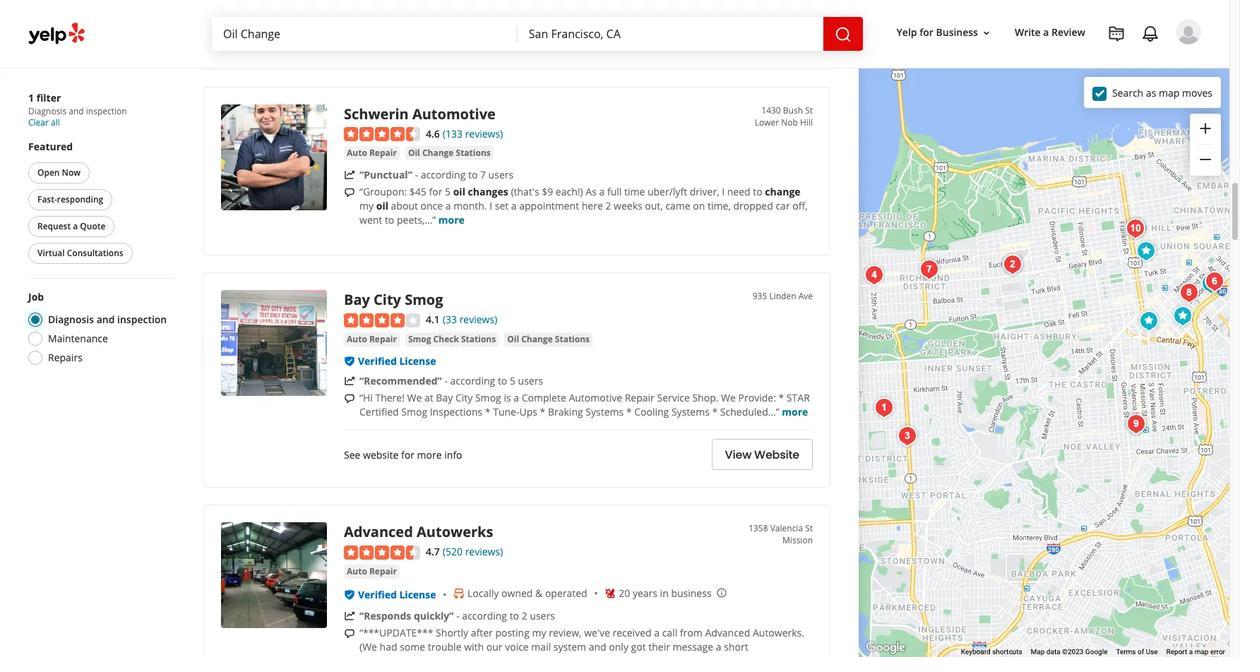 Task type: locate. For each thing, give the bounding box(es) containing it.
16 trending v2 image for "recommended"
[[344, 376, 355, 387]]

diagnosis inside option group
[[48, 313, 94, 326]]

2 16 trending v2 image from the top
[[344, 376, 355, 387]]

2 vertical spatial auto repair
[[347, 566, 397, 578]]

smog down at at the left bottom of page
[[401, 406, 427, 419]]

16 verified v2 image for 1st verified license 'button' from the bottom of the page
[[344, 590, 355, 601]]

2
[[606, 199, 611, 213], [522, 609, 527, 623]]

reviews) for schwerin automotive
[[465, 127, 503, 140]]

1 license from the top
[[399, 355, 436, 368]]

none field find
[[223, 26, 506, 42]]

more
[[439, 214, 465, 227], [782, 406, 808, 419], [417, 449, 442, 462]]

0 vertical spatial and
[[69, 105, 84, 117]]

5 up is
[[510, 374, 516, 388]]

my up mail on the left bottom of page
[[532, 626, 546, 640]]

complete
[[522, 391, 566, 405]]

reviews) inside (520 reviews) link
[[465, 545, 503, 559]]

for inside button
[[920, 26, 934, 39]]

oil up is
[[507, 333, 519, 345]]

stations for schwerin automotive
[[456, 147, 491, 159]]

1 st from the top
[[805, 104, 813, 116]]

verified license up "responds
[[358, 588, 436, 602]]

16 speech v2 image for advanced autowerks
[[344, 628, 355, 640]]

2 horizontal spatial for
[[920, 26, 934, 39]]

0 vertical spatial 5
[[445, 185, 451, 199]]

2 none field from the left
[[529, 26, 812, 42]]

0 horizontal spatial i
[[490, 199, 492, 213]]

automotive inside "hi there! we at bay city smog is a complete automotive repair service shop. we provide: * star certified smog inspections * tune-ups * braking systems * cooling systems * scheduled…"
[[569, 391, 622, 405]]

map region
[[730, 63, 1240, 658]]

change down 4.6
[[422, 147, 454, 159]]

for up once
[[429, 185, 443, 199]]

0 vertical spatial more link
[[439, 214, 465, 227]]

1 vertical spatial advanced
[[705, 626, 750, 640]]

sunset service super lube image
[[893, 422, 921, 451]]

we left at at the left bottom of page
[[407, 391, 422, 405]]

website
[[754, 447, 800, 463]]

automotive up (133
[[412, 104, 496, 123]]

stations inside button
[[461, 333, 496, 345]]

1 verified license from the top
[[358, 355, 436, 368]]

according up after
[[462, 609, 507, 623]]

business
[[936, 26, 978, 39]]

1 none field from the left
[[223, 26, 506, 42]]

city up 4.1 star rating image on the top left of page
[[374, 291, 401, 310]]

0 vertical spatial oil change stations link
[[405, 146, 494, 161]]

1 horizontal spatial my
[[532, 626, 546, 640]]

verified for 1st verified license 'button' from the bottom of the page
[[358, 588, 397, 602]]

0 vertical spatial diagnosis
[[28, 105, 67, 117]]

0 vertical spatial oil change stations button
[[405, 146, 494, 161]]

about
[[391, 199, 418, 213]]

1 vertical spatial my
[[532, 626, 546, 640]]

1 auto repair link from the top
[[344, 146, 400, 161]]

1 horizontal spatial none field
[[529, 26, 812, 42]]

bay city smog
[[344, 291, 443, 310]]

to left 7
[[468, 168, 478, 182]]

license for 1st verified license 'button' from the bottom of the page
[[399, 588, 436, 602]]

st inside 1430 bush st lower nob hill
[[805, 104, 813, 116]]

1 horizontal spatial change
[[521, 333, 553, 345]]

16 verified v2 image for 2nd verified license 'button' from the bottom of the page
[[344, 356, 355, 367]]

2 vertical spatial reviews)
[[465, 545, 503, 559]]

map for error
[[1195, 649, 1209, 656]]

oil change stations button up complete on the left
[[504, 333, 593, 347]]

inspections
[[430, 406, 483, 419]]

change up complete on the left
[[521, 333, 553, 345]]

0 horizontal spatial 5
[[445, 185, 451, 199]]

systems down shop.
[[672, 406, 710, 419]]

1 we from the left
[[407, 391, 422, 405]]

2 up posting
[[522, 609, 527, 623]]

auto repair for schwerin
[[347, 147, 397, 159]]

"***update*** shortly after posting my review, we've received a call from advanced autowerks. (we had some trouble with our voice mail system and only got their message a short while…"
[[360, 626, 805, 658]]

shop.
[[693, 391, 719, 405]]

keyboard shortcuts button
[[961, 648, 1023, 658]]

&
[[535, 587, 543, 600]]

4.7
[[426, 545, 440, 559]]

1 vertical spatial 16 verified v2 image
[[344, 590, 355, 601]]

verified license
[[358, 355, 436, 368], [358, 588, 436, 602]]

0 horizontal spatial oil
[[408, 147, 420, 159]]

0 vertical spatial 2
[[606, 199, 611, 213]]

1 vertical spatial more
[[782, 406, 808, 419]]

reviews) inside the (133 reviews) link
[[465, 127, 503, 140]]

advanced autowerks image
[[1122, 410, 1150, 439], [1122, 410, 1150, 439], [221, 523, 327, 629]]

1 horizontal spatial i
[[722, 185, 725, 199]]

1 16 trending v2 image from the top
[[344, 170, 355, 181]]

diagnosis down 'filter'
[[28, 105, 67, 117]]

oil change stations for rightmost oil change stations button
[[507, 333, 590, 345]]

more link
[[439, 214, 465, 227], [782, 406, 808, 419]]

16 trending v2 image left ""recommended""
[[344, 376, 355, 387]]

1 vertical spatial oil change stations
[[507, 333, 590, 345]]

None field
[[223, 26, 506, 42], [529, 26, 812, 42]]

bay right at at the left bottom of page
[[436, 391, 453, 405]]

0 vertical spatial users
[[489, 168, 514, 182]]

i up time,
[[722, 185, 725, 199]]

to inside "groupon: $45 for 5 oil changes (that's $9 each!) as a full time uber/lyft driver, i need to change my oil
[[753, 185, 763, 199]]

0 vertical spatial automotive
[[412, 104, 496, 123]]

group
[[1190, 114, 1221, 176]]

1 horizontal spatial 2
[[606, 199, 611, 213]]

3 16 speech v2 image from the top
[[344, 628, 355, 640]]

repair up cooling
[[625, 391, 655, 405]]

1 horizontal spatial for
[[429, 185, 443, 199]]

with
[[464, 641, 484, 654]]

i
[[722, 185, 725, 199], [490, 199, 492, 213]]

my up went
[[360, 199, 374, 213]]

2 license from the top
[[399, 588, 436, 602]]

0 horizontal spatial map
[[1159, 86, 1180, 99]]

repair inside "hi there! we at bay city smog is a complete automotive repair service shop. we provide: * star certified smog inspections * tune-ups * braking systems * cooling systems * scheduled…"
[[625, 391, 655, 405]]

diagnosis and inspection
[[48, 313, 167, 326]]

* down shop.
[[712, 406, 718, 419]]

ave
[[799, 291, 813, 303]]

we right shop.
[[721, 391, 736, 405]]

16 verified v2 image down 4.1 star rating image on the top left of page
[[344, 356, 355, 367]]

to up the dropped
[[753, 185, 763, 199]]

more link down the month.
[[439, 214, 465, 227]]

2 auto repair link from the top
[[344, 333, 400, 347]]

1 verified from the top
[[358, 355, 397, 368]]

0 vertical spatial verified license button
[[358, 355, 436, 368]]

- for "recommended"
[[445, 374, 448, 388]]

users down &
[[530, 609, 555, 623]]

we've
[[584, 626, 610, 640]]

map data ©2023 google
[[1031, 649, 1108, 656]]

a inside "hi there! we at bay city smog is a complete automotive repair service shop. we provide: * star certified smog inspections * tune-ups * braking systems * cooling systems * scheduled…"
[[514, 391, 519, 405]]

map left the error
[[1195, 649, 1209, 656]]

16 speech v2 image
[[344, 187, 355, 199], [344, 393, 355, 405], [344, 628, 355, 640]]

1 auto repair from the top
[[347, 147, 397, 159]]

16 verified v2 image up 16 trending v2 icon
[[344, 590, 355, 601]]

0 vertical spatial auto repair link
[[344, 146, 400, 161]]

oil change stations up complete on the left
[[507, 333, 590, 345]]

advanced inside "***update*** shortly after posting my review, we've received a call from advanced autowerks. (we had some trouble with our voice mail system and only got their message a short while…"
[[705, 626, 750, 640]]

1 horizontal spatial systems
[[672, 406, 710, 419]]

oil down "groupon:
[[376, 199, 388, 213]]

1 vertical spatial for
[[429, 185, 443, 199]]

2 auto repair from the top
[[347, 333, 397, 345]]

0 vertical spatial for
[[920, 26, 934, 39]]

1 vertical spatial auto repair button
[[344, 333, 400, 347]]

1 horizontal spatial map
[[1195, 649, 1209, 656]]

mail
[[531, 641, 551, 654]]

0 vertical spatial more
[[439, 214, 465, 227]]

1 vertical spatial oil change stations link
[[504, 333, 593, 347]]

1 vertical spatial and
[[97, 313, 115, 326]]

auto down 4.1 star rating image on the top left of page
[[347, 333, 367, 345]]

0 vertical spatial city
[[374, 291, 401, 310]]

0 vertical spatial verified
[[358, 355, 397, 368]]

1 systems from the left
[[586, 406, 624, 419]]

0 horizontal spatial more link
[[439, 214, 465, 227]]

2 verified license from the top
[[358, 588, 436, 602]]

0 vertical spatial verified license
[[358, 355, 436, 368]]

1 vertical spatial more link
[[782, 406, 808, 419]]

operated
[[545, 587, 588, 600]]

a inside "request a quote" button
[[73, 220, 78, 232]]

1 vertical spatial -
[[445, 374, 448, 388]]

verified license up ""recommended""
[[358, 355, 436, 368]]

0 vertical spatial license
[[399, 355, 436, 368]]

stations down (133 reviews)
[[456, 147, 491, 159]]

st inside 1358 valencia st mission
[[805, 523, 813, 535]]

license up quickly"
[[399, 588, 436, 602]]

(520 reviews)
[[443, 545, 503, 559]]

verified up ""recommended""
[[358, 355, 397, 368]]

verified for 2nd verified license 'button' from the bottom of the page
[[358, 355, 397, 368]]

5 down "punctual" - according to 7 users
[[445, 185, 451, 199]]

after
[[471, 626, 493, 640]]

1 vertical spatial diagnosis
[[48, 313, 94, 326]]

1358
[[749, 523, 768, 535]]

- up the inspections
[[445, 374, 448, 388]]

0 vertical spatial st
[[805, 104, 813, 116]]

stations up complete on the left
[[555, 333, 590, 345]]

"***update***
[[360, 626, 433, 640]]

0 vertical spatial bay
[[344, 291, 370, 310]]

map
[[1031, 649, 1045, 656]]

1 vertical spatial map
[[1195, 649, 1209, 656]]

16 speech v2 image down 16 trending v2 icon
[[344, 628, 355, 640]]

16 trending v2 image
[[344, 170, 355, 181], [344, 376, 355, 387]]

once
[[421, 199, 443, 213]]

20 years in business
[[619, 587, 712, 600]]

1 vertical spatial oil change stations button
[[504, 333, 593, 347]]

more left info
[[417, 449, 442, 462]]

auto repair link down 4.1 star rating image on the top left of page
[[344, 333, 400, 347]]

1 horizontal spatial we
[[721, 391, 736, 405]]

more for top 'more' link
[[439, 214, 465, 227]]

1 filter diagnosis and inspection clear all
[[28, 91, 127, 129]]

map
[[1159, 86, 1180, 99], [1195, 649, 1209, 656]]

1 auto repair button from the top
[[344, 146, 400, 161]]

(that's
[[511, 185, 539, 199]]

3 auto repair link from the top
[[344, 565, 400, 579]]

write a review
[[1015, 26, 1086, 39]]

auto repair button down 4.6 star rating image
[[344, 146, 400, 161]]

2 auto repair button from the top
[[344, 333, 400, 347]]

0 vertical spatial 16 verified v2 image
[[344, 356, 355, 367]]

auto repair link for bay
[[344, 333, 400, 347]]

2 horizontal spatial and
[[589, 641, 607, 654]]

and inside 1 filter diagnosis and inspection clear all
[[69, 105, 84, 117]]

changes
[[468, 185, 508, 199]]

(133
[[443, 127, 463, 140]]

oil change stations link up complete on the left
[[504, 333, 593, 347]]

(133 reviews) link
[[443, 126, 503, 141]]

here
[[582, 199, 603, 213]]

1 vertical spatial verified license button
[[358, 588, 436, 602]]

reviews)
[[465, 127, 503, 140], [460, 313, 498, 327], [465, 545, 503, 559]]

systems right braking
[[586, 406, 624, 419]]

0 horizontal spatial my
[[360, 199, 374, 213]]

auto repair for bay
[[347, 333, 397, 345]]

1 vertical spatial according
[[450, 374, 495, 388]]

virtual
[[37, 247, 65, 259]]

auto down 4.6 star rating image
[[347, 147, 367, 159]]

change for rightmost oil change stations link
[[521, 333, 553, 345]]

16 trending v2 image left "punctual"
[[344, 170, 355, 181]]

1 vertical spatial 16 speech v2 image
[[344, 393, 355, 405]]

auto repair down 4.1 star rating image on the top left of page
[[347, 333, 397, 345]]

oil up the month.
[[453, 185, 465, 199]]

a left 'quote' on the top of page
[[73, 220, 78, 232]]

stations down (33 reviews)
[[461, 333, 496, 345]]

1 horizontal spatial oil change stations
[[507, 333, 590, 345]]

systems
[[586, 406, 624, 419], [672, 406, 710, 419]]

smog down 4.1
[[408, 333, 431, 345]]

(we
[[360, 641, 377, 654]]

1 vertical spatial license
[[399, 588, 436, 602]]

for inside "groupon: $45 for 5 oil changes (that's $9 each!) as a full time uber/lyft driver, i need to change my oil
[[429, 185, 443, 199]]

bush
[[783, 104, 803, 116]]

1 horizontal spatial advanced
[[705, 626, 750, 640]]

for
[[920, 26, 934, 39], [429, 185, 443, 199], [401, 449, 415, 462]]

featured group
[[25, 140, 175, 267]]

oil change stations link down (133
[[405, 146, 494, 161]]

auto repair button down 4.7 star rating "image"
[[344, 565, 400, 579]]

users up complete on the left
[[518, 374, 543, 388]]

0 horizontal spatial 2
[[522, 609, 527, 623]]

1 vertical spatial change
[[521, 333, 553, 345]]

verified license button up ""recommended""
[[358, 355, 436, 368]]

virtual consultations button
[[28, 243, 133, 264]]

reviews) right (33 at the left top
[[460, 313, 498, 327]]

terms of use
[[1116, 649, 1158, 656]]

2 auto from the top
[[347, 333, 367, 345]]

diagnosis
[[28, 105, 67, 117], [48, 313, 94, 326]]

uber/lyft
[[648, 185, 687, 199]]

"punctual" - according to 7 users
[[360, 168, 514, 182]]

review,
[[549, 626, 582, 640]]

auto down 4.7 star rating "image"
[[347, 566, 367, 578]]

scheduled…"
[[720, 406, 780, 419]]

20
[[619, 587, 630, 600]]

auto repair down 4.6 star rating image
[[347, 147, 397, 159]]

a right write
[[1044, 26, 1049, 39]]

option group
[[24, 290, 175, 369]]

advanced
[[344, 523, 413, 542], [705, 626, 750, 640]]

of
[[1138, 649, 1144, 656]]

2 16 verified v2 image from the top
[[344, 590, 355, 601]]

advanced up 4.7 star rating "image"
[[344, 523, 413, 542]]

oil up "punctual" - according to 7 users
[[408, 147, 420, 159]]

0 vertical spatial auto repair
[[347, 147, 397, 159]]

city inside "hi there! we at bay city smog is a complete automotive repair service shop. we provide: * star certified smog inspections * tune-ups * braking systems * cooling systems * scheduled…"
[[456, 391, 473, 405]]

service
[[657, 391, 690, 405]]

1 horizontal spatial and
[[97, 313, 115, 326]]

auto repair link for schwerin
[[344, 146, 400, 161]]

for for see website for more info
[[401, 449, 415, 462]]

16 trending v2 image for "punctual"
[[344, 170, 355, 181]]

1 horizontal spatial bay
[[436, 391, 453, 405]]

0 vertical spatial inspection
[[86, 105, 127, 117]]

2 st from the top
[[805, 523, 813, 535]]

for right website on the left bottom of page
[[401, 449, 415, 462]]

1 horizontal spatial schwerin automotive image
[[1121, 215, 1150, 243]]

auto repair down 4.7 star rating "image"
[[347, 566, 397, 578]]

nolan p. image
[[1176, 19, 1202, 45]]

4.6 star rating image
[[344, 127, 420, 142]]

2 16 speech v2 image from the top
[[344, 393, 355, 405]]

according for "punctual"
[[421, 168, 466, 182]]

1 horizontal spatial 5
[[510, 374, 516, 388]]

verified license button up "responds
[[358, 588, 436, 602]]

1 vertical spatial st
[[805, 523, 813, 535]]

1 horizontal spatial automotive
[[569, 391, 622, 405]]

3 auto from the top
[[347, 566, 367, 578]]

2 vertical spatial auto repair button
[[344, 565, 400, 579]]

i left set
[[490, 199, 492, 213]]

4.6
[[426, 127, 440, 140]]

featured
[[28, 140, 73, 153]]

more down the month.
[[439, 214, 465, 227]]

None search field
[[212, 17, 866, 51]]

2 vertical spatial auto
[[347, 566, 367, 578]]

1 vertical spatial users
[[518, 374, 543, 388]]

bay up 4.1 star rating image on the top left of page
[[344, 291, 370, 310]]

auto repair link
[[344, 146, 400, 161], [344, 333, 400, 347], [344, 565, 400, 579]]

write a review link
[[1009, 20, 1091, 46]]

info icon image
[[716, 588, 727, 599], [716, 588, 727, 599]]

as
[[586, 185, 597, 199]]

peets,…"
[[397, 214, 436, 227]]

2 inside about once a month. i set a appointment here 2 weeks out, came on time, dropped car off, went to peets,…"
[[606, 199, 611, 213]]

0 horizontal spatial bay
[[344, 291, 370, 310]]

search image
[[835, 26, 852, 43]]

more link down star
[[782, 406, 808, 419]]

is
[[504, 391, 511, 405]]

0 vertical spatial according
[[421, 168, 466, 182]]

user actions element
[[886, 18, 1221, 105]]

more for the rightmost 'more' link
[[782, 406, 808, 419]]

automotive
[[412, 104, 496, 123], [569, 391, 622, 405]]

license up ""recommended""
[[399, 355, 436, 368]]

toy shop image
[[915, 256, 943, 284]]

and
[[69, 105, 84, 117], [97, 313, 115, 326], [589, 641, 607, 654]]

0 horizontal spatial and
[[69, 105, 84, 117]]

stress-free auto care / emerald auto image
[[998, 251, 1027, 279]]

as
[[1146, 86, 1157, 99]]

smog left is
[[475, 391, 501, 405]]

reviews) inside (33 reviews) link
[[460, 313, 498, 327]]

to inside about once a month. i set a appointment here 2 weeks out, came on time, dropped car off, went to peets,…"
[[385, 214, 394, 227]]

international sport motors image
[[1169, 302, 1197, 331]]

1 16 verified v2 image from the top
[[344, 356, 355, 367]]

0 vertical spatial -
[[415, 168, 418, 182]]

oil change stations down (133
[[408, 147, 491, 159]]

0 vertical spatial my
[[360, 199, 374, 213]]

linden
[[770, 291, 796, 303]]

auto repair button down 4.1 star rating image on the top left of page
[[344, 333, 400, 347]]

verified up "responds
[[358, 588, 397, 602]]

1 vertical spatial inspection
[[117, 313, 167, 326]]

0 vertical spatial change
[[422, 147, 454, 159]]

city up the inspections
[[456, 391, 473, 405]]

0 vertical spatial 16 trending v2 image
[[344, 170, 355, 181]]

short
[[724, 641, 748, 654]]

- up shortly
[[456, 609, 460, 623]]

received
[[613, 626, 652, 640]]

2 vertical spatial for
[[401, 449, 415, 462]]

a right 'as'
[[599, 185, 605, 199]]

fast-responding button
[[28, 189, 112, 211]]

map right as in the top of the page
[[1159, 86, 1180, 99]]

reviews) right (133
[[465, 127, 503, 140]]

2 verified from the top
[[358, 588, 397, 602]]

advanced autowerks link
[[344, 523, 493, 542]]

auto repair button for bay
[[344, 333, 400, 347]]

oil
[[453, 185, 465, 199], [376, 199, 388, 213]]

valvoline instant oil change image
[[1175, 279, 1203, 307]]

schwerin automotive image
[[221, 104, 327, 210], [1121, 215, 1150, 243]]

a inside write a review link
[[1044, 26, 1049, 39]]

1 vertical spatial oil
[[507, 333, 519, 345]]

oil change stations button down (133
[[405, 146, 494, 161]]

auto repair
[[347, 147, 397, 159], [347, 333, 397, 345], [347, 566, 397, 578]]

2 horizontal spatial -
[[456, 609, 460, 623]]

1 vertical spatial city
[[456, 391, 473, 405]]

for right the yelp
[[920, 26, 934, 39]]

users right 7
[[489, 168, 514, 182]]

2 down full
[[606, 199, 611, 213]]

st right valencia
[[805, 523, 813, 535]]

1 auto from the top
[[347, 147, 367, 159]]

willy's auto repair image
[[1197, 270, 1225, 298]]

1 vertical spatial verified license
[[358, 588, 436, 602]]

0 vertical spatial reviews)
[[465, 127, 503, 140]]

autowerks
[[417, 523, 493, 542]]

2 vertical spatial 16 speech v2 image
[[344, 628, 355, 640]]

1 16 speech v2 image from the top
[[344, 187, 355, 199]]

"punctual"
[[360, 168, 412, 182]]

0 horizontal spatial for
[[401, 449, 415, 462]]

change
[[422, 147, 454, 159], [521, 333, 553, 345]]

1 horizontal spatial city
[[456, 391, 473, 405]]

16 verified v2 image
[[344, 356, 355, 367], [344, 590, 355, 601]]

16 speech v2 image left "groupon:
[[344, 187, 355, 199]]

16 speech v2 image left "hi
[[344, 393, 355, 405]]

search
[[1113, 86, 1144, 99]]

reviews) for bay city smog
[[460, 313, 498, 327]]

1 vertical spatial bay
[[436, 391, 453, 405]]

0 horizontal spatial oil change stations button
[[405, 146, 494, 161]]

automotive up braking
[[569, 391, 622, 405]]

smog check stations
[[408, 333, 496, 345]]

job
[[28, 290, 44, 304]]



Task type: describe. For each thing, give the bounding box(es) containing it.
oil change stations for the leftmost oil change stations button
[[408, 147, 491, 159]]

keyboard shortcuts
[[961, 649, 1023, 656]]

1430 bush st lower nob hill
[[755, 104, 813, 128]]

in
[[660, 587, 669, 600]]

zoom out image
[[1197, 151, 1214, 168]]

responding
[[57, 194, 103, 206]]

* left star
[[779, 391, 784, 405]]

posting
[[495, 626, 530, 640]]

and inside "***update*** shortly after posting my review, we've received a call from advanced autowerks. (we had some trouble with our voice mail system and only got their message a short while…"
[[589, 641, 607, 654]]

locally
[[468, 587, 499, 600]]

provide:
[[739, 391, 776, 405]]

3 auto repair button from the top
[[344, 565, 400, 579]]

to up posting
[[510, 609, 519, 623]]

their
[[649, 641, 670, 654]]

1 vertical spatial 2
[[522, 609, 527, 623]]

lower
[[755, 116, 779, 128]]

smog check stations link
[[405, 333, 499, 347]]

auto for bay
[[347, 333, 367, 345]]

fast-
[[37, 194, 57, 206]]

auto for schwerin
[[347, 147, 367, 159]]

schwerin
[[344, 104, 409, 123]]

verified license for 2nd verified license 'button' from the bottom of the page
[[358, 355, 436, 368]]

voice
[[505, 641, 529, 654]]

open now button
[[28, 162, 90, 184]]

trouble
[[428, 641, 462, 654]]

went
[[360, 214, 382, 227]]

jiffy lube image
[[860, 261, 888, 290]]

according for "recommended"
[[450, 374, 495, 388]]

1 verified license button from the top
[[358, 355, 436, 368]]

car
[[776, 199, 790, 213]]

clear
[[28, 117, 49, 129]]

bay inside "hi there! we at bay city smog is a complete automotive repair service shop. we provide: * star certified smog inspections * tune-ups * braking systems * cooling systems * scheduled…"
[[436, 391, 453, 405]]

Find text field
[[223, 26, 506, 42]]

data
[[1047, 649, 1061, 656]]

my inside "***update*** shortly after posting my review, we've received a call from advanced autowerks. (we had some trouble with our voice mail system and only got their message a short while…"
[[532, 626, 546, 640]]

"responds quickly" - according to 2 users
[[360, 609, 555, 623]]

big o tires image
[[1135, 307, 1163, 336]]

verified license for 1st verified license 'button' from the bottom of the page
[[358, 588, 436, 602]]

2 systems from the left
[[672, 406, 710, 419]]

projects image
[[1108, 25, 1125, 42]]

report a map error link
[[1167, 649, 1226, 656]]

option group containing job
[[24, 290, 175, 369]]

(33 reviews) link
[[443, 312, 498, 327]]

1 horizontal spatial oil change stations link
[[504, 333, 593, 347]]

zoom in image
[[1197, 120, 1214, 137]]

quickly"
[[414, 609, 454, 623]]

4.1
[[426, 313, 440, 327]]

came
[[666, 199, 691, 213]]

"responds
[[360, 609, 411, 623]]

1
[[28, 91, 34, 105]]

system
[[554, 641, 586, 654]]

change for the top oil change stations link
[[422, 147, 454, 159]]

"groupon:
[[360, 185, 407, 199]]

4.1 star rating image
[[344, 314, 420, 328]]

google image
[[863, 639, 909, 658]]

0 vertical spatial advanced
[[344, 523, 413, 542]]

2 vertical spatial according
[[462, 609, 507, 623]]

inspection inside 1 filter diagnosis and inspection clear all
[[86, 105, 127, 117]]

open now
[[37, 167, 81, 179]]

request a quote button
[[28, 216, 115, 237]]

stress-free auto care / emerald auto image
[[998, 251, 1027, 279]]

4.6 link
[[426, 126, 440, 141]]

braking
[[548, 406, 583, 419]]

4.7 link
[[426, 544, 440, 560]]

open
[[37, 167, 60, 179]]

1358 valencia st mission
[[749, 523, 813, 547]]

time,
[[708, 199, 731, 213]]

repair down 4.6 star rating image
[[369, 147, 397, 159]]

smog inside button
[[408, 333, 431, 345]]

fast-responding
[[37, 194, 103, 206]]

1 horizontal spatial oil
[[507, 333, 519, 345]]

935
[[753, 291, 767, 303]]

now
[[62, 167, 81, 179]]

yelp for business button
[[891, 20, 998, 46]]

2 vertical spatial -
[[456, 609, 460, 623]]

ksh automotive image
[[1132, 237, 1160, 266]]

1 horizontal spatial more link
[[782, 406, 808, 419]]

notifications image
[[1142, 25, 1159, 42]]

a right report
[[1189, 649, 1193, 656]]

for for "groupon: $45 for 5 oil changes (that's $9 each!) as a full time uber/lyft driver, i need to change my oil
[[429, 185, 443, 199]]

quote
[[80, 220, 106, 232]]

reviews) for advanced autowerks
[[465, 545, 503, 559]]

and inside option group
[[97, 313, 115, 326]]

"hi
[[360, 391, 373, 405]]

935 linden ave
[[753, 291, 813, 303]]

business
[[671, 587, 712, 600]]

valencia
[[770, 523, 803, 535]]

yelp for business
[[897, 26, 978, 39]]

1 horizontal spatial oil change stations button
[[504, 333, 593, 347]]

a right once
[[446, 199, 451, 213]]

st for autowerks
[[805, 523, 813, 535]]

goodyear auto service image
[[948, 653, 977, 658]]

had
[[380, 641, 397, 654]]

report a map error
[[1167, 649, 1226, 656]]

* left 'tune-'
[[485, 406, 491, 419]]

full
[[607, 185, 622, 199]]

change
[[765, 185, 801, 199]]

k & c auto service image
[[1201, 268, 1229, 296]]

16 speech v2 image for bay city smog
[[344, 393, 355, 405]]

16 trending v2 image
[[344, 611, 355, 622]]

2 vertical spatial more
[[417, 449, 442, 462]]

5 inside "groupon: $45 for 5 oil changes (that's $9 each!) as a full time uber/lyft driver, i need to change my oil
[[445, 185, 451, 199]]

owned
[[502, 587, 533, 600]]

2 vertical spatial users
[[530, 609, 555, 623]]

1430
[[762, 104, 781, 116]]

0 vertical spatial oil
[[408, 147, 420, 159]]

license for 2nd verified license 'button' from the bottom of the page
[[399, 355, 436, 368]]

years
[[633, 587, 658, 600]]

use
[[1146, 649, 1158, 656]]

7
[[480, 168, 486, 182]]

i inside "groupon: $45 for 5 oil changes (that's $9 each!) as a full time uber/lyft driver, i need to change my oil
[[722, 185, 725, 199]]

users for - according to 7 users
[[489, 168, 514, 182]]

* left cooling
[[626, 406, 632, 419]]

auto repair button for schwerin
[[344, 146, 400, 161]]

0 horizontal spatial schwerin automotive image
[[221, 104, 327, 210]]

sunset 76 auto repair & tire center image
[[870, 394, 898, 422]]

google
[[1086, 649, 1108, 656]]

(33
[[443, 313, 457, 327]]

schwerin automotive image
[[1121, 215, 1150, 243]]

got
[[631, 641, 646, 654]]

repair down 4.7 star rating "image"
[[369, 566, 397, 578]]

error
[[1211, 649, 1226, 656]]

terms
[[1116, 649, 1136, 656]]

map for moves
[[1159, 86, 1180, 99]]

while…"
[[360, 655, 395, 658]]

schwerin automotive link
[[344, 104, 496, 123]]

1 vertical spatial schwerin automotive image
[[1121, 215, 1150, 243]]

certified
[[360, 406, 399, 419]]

stations for bay city smog
[[461, 333, 496, 345]]

bay city smog image
[[221, 291, 327, 397]]

16 locally owned v2 image
[[454, 588, 465, 599]]

Near text field
[[529, 26, 812, 42]]

about once a month. i set a appointment here 2 weeks out, came on time, dropped car off, went to peets,…"
[[360, 199, 808, 227]]

shortly
[[436, 626, 468, 640]]

i inside about once a month. i set a appointment here 2 weeks out, came on time, dropped car off, went to peets,…"
[[490, 199, 492, 213]]

to up is
[[498, 374, 507, 388]]

a inside "groupon: $45 for 5 oil changes (that's $9 each!) as a full time uber/lyft driver, i need to change my oil
[[599, 185, 605, 199]]

none field "near"
[[529, 26, 812, 42]]

4.7 star rating image
[[344, 546, 420, 560]]

bay city smog link
[[344, 291, 443, 310]]

2 verified license button from the top
[[358, 588, 436, 602]]

a left short
[[716, 641, 722, 654]]

"groupon: $45 for 5 oil changes (that's $9 each!) as a full time uber/lyft driver, i need to change my oil
[[360, 185, 801, 213]]

tune-
[[493, 406, 520, 419]]

diagnosis inside 1 filter diagnosis and inspection clear all
[[28, 105, 67, 117]]

locally owned & operated
[[468, 587, 588, 600]]

- for "punctual"
[[415, 168, 418, 182]]

"recommended"
[[360, 374, 442, 388]]

1 horizontal spatial oil
[[453, 185, 465, 199]]

each!)
[[556, 185, 583, 199]]

see
[[344, 449, 361, 462]]

2 we from the left
[[721, 391, 736, 405]]

* down complete on the left
[[540, 406, 546, 419]]

request
[[37, 220, 71, 232]]

3 auto repair from the top
[[347, 566, 397, 578]]

1 vertical spatial 5
[[510, 374, 516, 388]]

review
[[1052, 26, 1086, 39]]

st for automotive
[[805, 104, 813, 116]]

my inside "groupon: $45 for 5 oil changes (that's $9 each!) as a full time uber/lyft driver, i need to change my oil
[[360, 199, 374, 213]]

repair down 4.1 star rating image on the top left of page
[[369, 333, 397, 345]]

see website for more info
[[344, 449, 462, 462]]

a right set
[[511, 199, 517, 213]]

16 speech v2 image for schwerin automotive
[[344, 187, 355, 199]]

a left call
[[654, 626, 660, 640]]

request a quote
[[37, 220, 106, 232]]

users for - according to 5 users
[[518, 374, 543, 388]]

0 horizontal spatial oil
[[376, 199, 388, 213]]

check
[[433, 333, 459, 345]]

16 chevron down v2 image
[[981, 27, 992, 39]]

filter
[[36, 91, 61, 105]]

off,
[[793, 199, 808, 213]]

nob
[[781, 116, 798, 128]]

16 years in business v2 image
[[605, 588, 616, 599]]

smog up 4.1 link
[[405, 291, 443, 310]]



Task type: vqa. For each thing, say whether or not it's contained in the screenshot.
right Systems
yes



